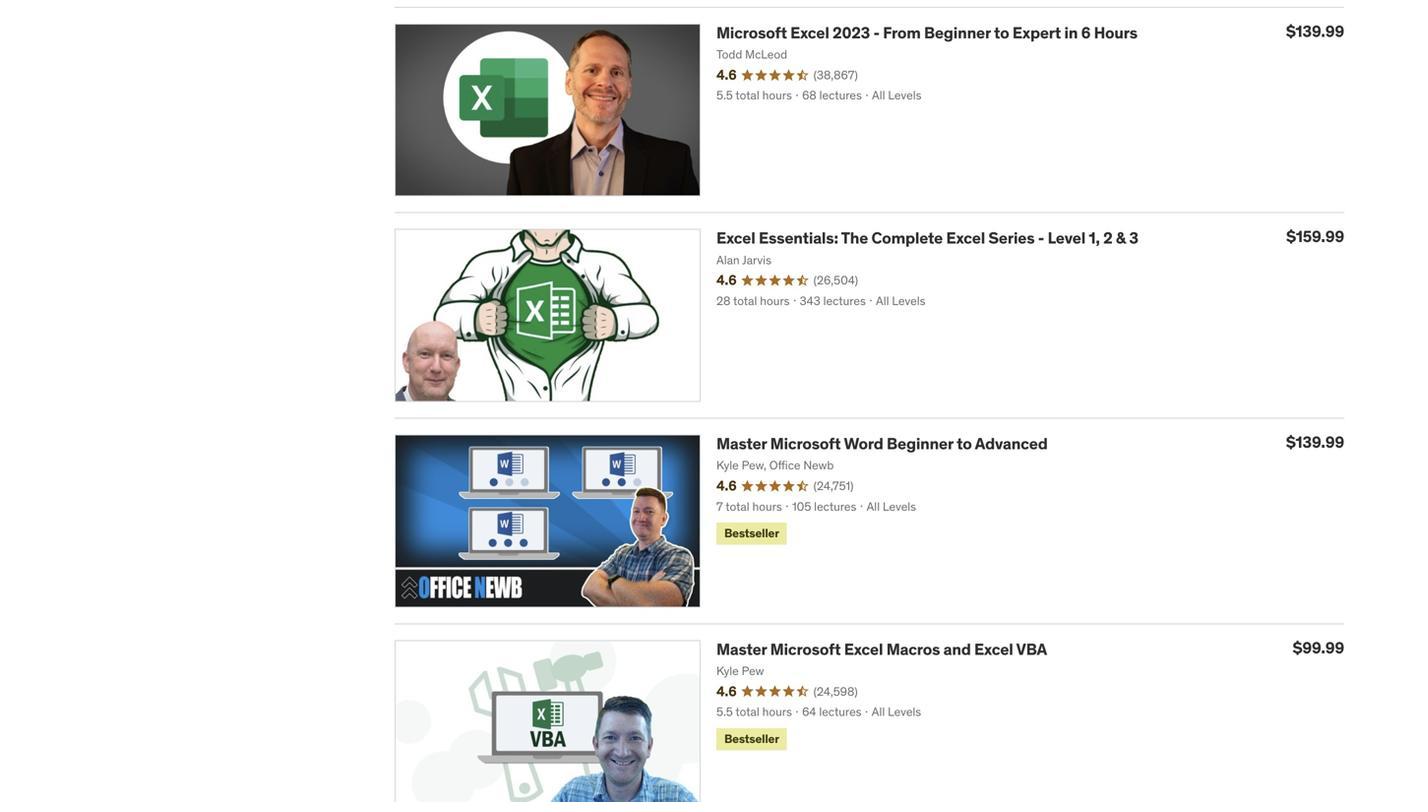Task type: locate. For each thing, give the bounding box(es) containing it.
2 $139.99 from the top
[[1286, 432, 1345, 452]]

$159.99
[[1287, 227, 1345, 247]]

0 horizontal spatial -
[[874, 23, 880, 43]]

to
[[994, 23, 1010, 43], [957, 434, 972, 454]]

2023
[[833, 23, 870, 43]]

0 vertical spatial beginner
[[924, 23, 991, 43]]

beginner right from on the right top
[[924, 23, 991, 43]]

the
[[841, 228, 868, 248]]

level
[[1048, 228, 1086, 248]]

master microsoft excel macros and excel vba
[[717, 639, 1047, 659]]

1 vertical spatial to
[[957, 434, 972, 454]]

excel essentials: the complete excel series - level 1, 2 & 3 link
[[717, 228, 1139, 248]]

1 master from the top
[[717, 434, 767, 454]]

1 vertical spatial -
[[1038, 228, 1045, 248]]

3
[[1129, 228, 1139, 248]]

microsoft excel 2023 - from beginner to expert in 6 hours
[[717, 23, 1138, 43]]

0 horizontal spatial to
[[957, 434, 972, 454]]

and
[[944, 639, 971, 659]]

2 vertical spatial microsoft
[[770, 639, 841, 659]]

microsoft
[[717, 23, 787, 43], [770, 434, 841, 454], [770, 639, 841, 659]]

excel left 2023
[[791, 23, 830, 43]]

1 vertical spatial microsoft
[[770, 434, 841, 454]]

excel essentials: the complete excel series - level 1, 2 & 3
[[717, 228, 1139, 248]]

2 master from the top
[[717, 639, 767, 659]]

- left level
[[1038, 228, 1045, 248]]

excel
[[791, 23, 830, 43], [717, 228, 756, 248], [946, 228, 985, 248], [844, 639, 883, 659], [975, 639, 1014, 659]]

master
[[717, 434, 767, 454], [717, 639, 767, 659]]

beginner
[[924, 23, 991, 43], [887, 434, 954, 454]]

to left advanced on the right bottom
[[957, 434, 972, 454]]

1 horizontal spatial -
[[1038, 228, 1045, 248]]

1 vertical spatial master
[[717, 639, 767, 659]]

-
[[874, 23, 880, 43], [1038, 228, 1045, 248]]

1 vertical spatial $139.99
[[1286, 432, 1345, 452]]

to left expert
[[994, 23, 1010, 43]]

beginner right word
[[887, 434, 954, 454]]

1,
[[1089, 228, 1100, 248]]

microsoft for master microsoft word beginner to advanced
[[770, 434, 841, 454]]

0 vertical spatial to
[[994, 23, 1010, 43]]

0 vertical spatial $139.99
[[1286, 21, 1345, 41]]

1 $139.99 from the top
[[1286, 21, 1345, 41]]

series
[[989, 228, 1035, 248]]

hours
[[1094, 23, 1138, 43]]

0 vertical spatial master
[[717, 434, 767, 454]]

microsoft excel 2023 - from beginner to expert in 6 hours link
[[717, 23, 1138, 43]]

- right 2023
[[874, 23, 880, 43]]

$139.99
[[1286, 21, 1345, 41], [1286, 432, 1345, 452]]

in
[[1065, 23, 1078, 43]]



Task type: vqa. For each thing, say whether or not it's contained in the screenshot.


Task type: describe. For each thing, give the bounding box(es) containing it.
6
[[1081, 23, 1091, 43]]

2
[[1104, 228, 1113, 248]]

complete
[[872, 228, 943, 248]]

master microsoft excel macros and excel vba link
[[717, 639, 1047, 659]]

master microsoft word beginner to advanced
[[717, 434, 1048, 454]]

vba
[[1017, 639, 1047, 659]]

excel left series
[[946, 228, 985, 248]]

1 horizontal spatial to
[[994, 23, 1010, 43]]

$99.99
[[1293, 638, 1345, 658]]

master for master microsoft word beginner to advanced
[[717, 434, 767, 454]]

$139.99 for master microsoft word beginner to advanced
[[1286, 432, 1345, 452]]

expert
[[1013, 23, 1061, 43]]

essentials:
[[759, 228, 838, 248]]

from
[[883, 23, 921, 43]]

advanced
[[975, 434, 1048, 454]]

&
[[1116, 228, 1126, 248]]

word
[[844, 434, 884, 454]]

microsoft for master microsoft excel macros and excel vba
[[770, 639, 841, 659]]

macros
[[887, 639, 940, 659]]

0 vertical spatial -
[[874, 23, 880, 43]]

excel left essentials:
[[717, 228, 756, 248]]

1 vertical spatial beginner
[[887, 434, 954, 454]]

excel right and
[[975, 639, 1014, 659]]

0 vertical spatial microsoft
[[717, 23, 787, 43]]

excel left macros
[[844, 639, 883, 659]]

master microsoft word beginner to advanced link
[[717, 434, 1048, 454]]

$139.99 for microsoft excel 2023 - from beginner to expert in 6 hours
[[1286, 21, 1345, 41]]

master for master microsoft excel macros and excel vba
[[717, 639, 767, 659]]



